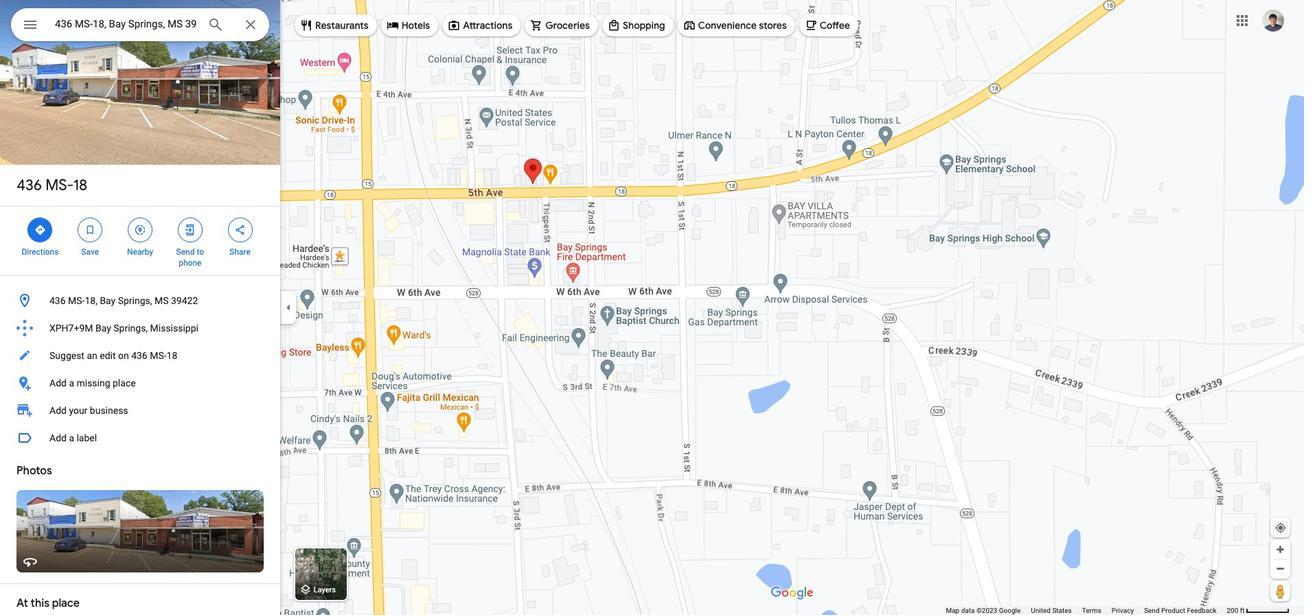 Task type: locate. For each thing, give the bounding box(es) containing it.
1 vertical spatial place
[[52, 597, 80, 611]]

hotels button
[[381, 9, 438, 42]]

1 vertical spatial springs,
[[114, 323, 148, 334]]

0 vertical spatial 18
[[73, 176, 87, 195]]


[[34, 223, 46, 238]]

suggest an edit on 436 ms-18 button
[[0, 342, 280, 370]]

feedback
[[1187, 607, 1217, 615]]

attractions button
[[442, 9, 521, 42]]

label
[[77, 433, 97, 444]]

map data ©2023 google
[[946, 607, 1021, 615]]

add inside button
[[49, 433, 67, 444]]

39422
[[171, 295, 198, 306]]

place down on
[[113, 378, 136, 389]]

add down suggest
[[49, 378, 67, 389]]

18 down mississippi
[[167, 350, 177, 361]]

google
[[999, 607, 1021, 615]]

1 horizontal spatial place
[[113, 378, 136, 389]]

send product feedback button
[[1145, 607, 1217, 616]]

a left label
[[69, 433, 74, 444]]

0 horizontal spatial place
[[52, 597, 80, 611]]

ms- inside 'button'
[[68, 295, 85, 306]]

send inside button
[[1145, 607, 1160, 615]]

suggest
[[49, 350, 84, 361]]

436 inside 436 ms-18, bay springs, ms 39422 'button'
[[49, 295, 66, 306]]

footer
[[946, 607, 1227, 616]]

ms-
[[45, 176, 73, 195], [68, 295, 85, 306], [150, 350, 167, 361]]

springs, down 436 ms-18, bay springs, ms 39422
[[114, 323, 148, 334]]

0 vertical spatial send
[[176, 247, 195, 257]]

footer containing map data ©2023 google
[[946, 607, 1227, 616]]

1 a from the top
[[69, 378, 74, 389]]

send for send to phone
[[176, 247, 195, 257]]

436 for 436 ms-18
[[16, 176, 42, 195]]

1 vertical spatial 436
[[49, 295, 66, 306]]

0 vertical spatial a
[[69, 378, 74, 389]]

ms- up 
[[45, 176, 73, 195]]

None field
[[55, 16, 196, 32]]

ms
[[155, 295, 169, 306]]

add
[[49, 378, 67, 389], [49, 405, 67, 416], [49, 433, 67, 444]]

1 vertical spatial add
[[49, 405, 67, 416]]

1 vertical spatial send
[[1145, 607, 1160, 615]]

2 vertical spatial ms-
[[150, 350, 167, 361]]

on
[[118, 350, 129, 361]]

place right this in the bottom left of the page
[[52, 597, 80, 611]]

springs, left ms at top left
[[118, 295, 152, 306]]


[[184, 223, 196, 238]]

0 horizontal spatial 436
[[16, 176, 42, 195]]

bay right 18,
[[100, 295, 116, 306]]

ms- up xph7+9m
[[68, 295, 85, 306]]

add your business link
[[0, 397, 280, 425]]

18,
[[85, 295, 97, 306]]

send up phone
[[176, 247, 195, 257]]

zoom in image
[[1276, 545, 1286, 555]]

photos
[[16, 464, 52, 478]]

at
[[16, 597, 28, 611]]

18 up 
[[73, 176, 87, 195]]


[[234, 223, 246, 238]]

bay
[[100, 295, 116, 306], [95, 323, 111, 334]]

1 horizontal spatial 436
[[49, 295, 66, 306]]

a
[[69, 378, 74, 389], [69, 433, 74, 444]]

436 MS-18, Bay Springs, MS 39422 field
[[11, 8, 269, 41]]

ms- for 18
[[45, 176, 73, 195]]

18
[[73, 176, 87, 195], [167, 350, 177, 361]]

send inside send to phone
[[176, 247, 195, 257]]

436 up xph7+9m
[[49, 295, 66, 306]]

add inside button
[[49, 378, 67, 389]]

business
[[90, 405, 128, 416]]

a inside button
[[69, 433, 74, 444]]

place
[[113, 378, 136, 389], [52, 597, 80, 611]]

436 right on
[[131, 350, 148, 361]]

436
[[16, 176, 42, 195], [49, 295, 66, 306], [131, 350, 148, 361]]

0 vertical spatial place
[[113, 378, 136, 389]]

1 vertical spatial ms-
[[68, 295, 85, 306]]

ms- inside button
[[150, 350, 167, 361]]

1 horizontal spatial 18
[[167, 350, 177, 361]]

send
[[176, 247, 195, 257], [1145, 607, 1160, 615]]

convenience stores button
[[678, 9, 795, 42]]

add left your
[[49, 405, 67, 416]]


[[84, 223, 96, 238]]

436 up 
[[16, 176, 42, 195]]

436 inside suggest an edit on 436 ms-18 button
[[131, 350, 148, 361]]

0 vertical spatial add
[[49, 378, 67, 389]]

0 horizontal spatial send
[[176, 247, 195, 257]]

18 inside suggest an edit on 436 ms-18 button
[[167, 350, 177, 361]]

a for label
[[69, 433, 74, 444]]

edit
[[100, 350, 116, 361]]

data
[[961, 607, 975, 615]]

0 vertical spatial 436
[[16, 176, 42, 195]]

map
[[946, 607, 960, 615]]

springs,
[[118, 295, 152, 306], [114, 323, 148, 334]]

add for add a label
[[49, 433, 67, 444]]

united states
[[1031, 607, 1072, 615]]

add left label
[[49, 433, 67, 444]]

2 a from the top
[[69, 433, 74, 444]]

zoom out image
[[1276, 564, 1286, 574]]

footer inside google maps element
[[946, 607, 1227, 616]]

2 vertical spatial 436
[[131, 350, 148, 361]]

send left product at the right bottom
[[1145, 607, 1160, 615]]

1 vertical spatial a
[[69, 433, 74, 444]]

a for missing
[[69, 378, 74, 389]]

1 vertical spatial bay
[[95, 323, 111, 334]]

ms- for 18,
[[68, 295, 85, 306]]

3 add from the top
[[49, 433, 67, 444]]

1 horizontal spatial send
[[1145, 607, 1160, 615]]

send to phone
[[176, 247, 204, 268]]

2 add from the top
[[49, 405, 67, 416]]

a inside button
[[69, 378, 74, 389]]

to
[[197, 247, 204, 257]]

states
[[1053, 607, 1072, 615]]

layers
[[314, 586, 336, 595]]

1 vertical spatial 18
[[167, 350, 177, 361]]

0 vertical spatial ms-
[[45, 176, 73, 195]]

 search field
[[11, 8, 269, 44]]

0 vertical spatial bay
[[100, 295, 116, 306]]

united states button
[[1031, 607, 1072, 616]]

ms- down mississippi
[[150, 350, 167, 361]]

nearby
[[127, 247, 153, 257]]

bay up the edit
[[95, 323, 111, 334]]

springs, inside button
[[114, 323, 148, 334]]

436 ms-18, bay springs, ms 39422 button
[[0, 287, 280, 315]]

xph7+9m bay springs, mississippi button
[[0, 315, 280, 342]]

2 horizontal spatial 436
[[131, 350, 148, 361]]

2 vertical spatial add
[[49, 433, 67, 444]]

a left 'missing'
[[69, 378, 74, 389]]

add a label
[[49, 433, 97, 444]]

200 ft
[[1227, 607, 1245, 615]]

1 add from the top
[[49, 378, 67, 389]]


[[134, 223, 146, 238]]

200 ft button
[[1227, 607, 1290, 615]]

 button
[[11, 8, 49, 44]]

0 vertical spatial springs,
[[118, 295, 152, 306]]

springs, inside 'button'
[[118, 295, 152, 306]]


[[22, 15, 38, 34]]



Task type: describe. For each thing, give the bounding box(es) containing it.
suggest an edit on 436 ms-18
[[49, 350, 177, 361]]

convenience stores
[[698, 19, 787, 32]]

this
[[31, 597, 50, 611]]

add for add your business
[[49, 405, 67, 416]]

shopping button
[[602, 9, 674, 42]]

ft
[[1240, 607, 1245, 615]]

convenience
[[698, 19, 757, 32]]

436 ms-18 main content
[[0, 0, 280, 616]]

xph7+9m
[[49, 323, 93, 334]]

hotels
[[402, 19, 430, 32]]

your
[[69, 405, 87, 416]]

terms button
[[1082, 607, 1102, 616]]

bay inside button
[[95, 323, 111, 334]]

add a label button
[[0, 425, 280, 452]]

200
[[1227, 607, 1239, 615]]

add a missing place
[[49, 378, 136, 389]]

add your business
[[49, 405, 128, 416]]

privacy
[[1112, 607, 1134, 615]]

missing
[[77, 378, 110, 389]]

restaurants
[[315, 19, 369, 32]]

none field inside 436 ms-18, bay springs, ms 39422 field
[[55, 16, 196, 32]]

436 for 436 ms-18, bay springs, ms 39422
[[49, 295, 66, 306]]

show street view coverage image
[[1271, 581, 1291, 602]]

google maps element
[[0, 0, 1305, 616]]

send product feedback
[[1145, 607, 1217, 615]]

xph7+9m bay springs, mississippi
[[49, 323, 199, 334]]

mississippi
[[150, 323, 199, 334]]

436 ms-18
[[16, 176, 87, 195]]

an
[[87, 350, 97, 361]]

show your location image
[[1275, 522, 1287, 534]]

actions for 436 ms-18 region
[[0, 207, 280, 275]]

groceries button
[[525, 9, 598, 42]]

product
[[1162, 607, 1186, 615]]

coffee button
[[799, 9, 859, 42]]

stores
[[759, 19, 787, 32]]

terms
[[1082, 607, 1102, 615]]

at this place
[[16, 597, 80, 611]]

google account: nolan park  
(nolan.park@adept.ai) image
[[1263, 9, 1285, 31]]

©2023
[[977, 607, 998, 615]]

attractions
[[463, 19, 513, 32]]

share
[[230, 247, 251, 257]]

bay inside 'button'
[[100, 295, 116, 306]]

add a missing place button
[[0, 370, 280, 397]]

directions
[[22, 247, 59, 257]]

save
[[81, 247, 99, 257]]

0 horizontal spatial 18
[[73, 176, 87, 195]]

groceries
[[546, 19, 590, 32]]

restaurants button
[[295, 9, 377, 42]]

place inside "add a missing place" button
[[113, 378, 136, 389]]

coffee
[[820, 19, 850, 32]]

collapse side panel image
[[281, 300, 296, 315]]

add for add a missing place
[[49, 378, 67, 389]]

send for send product feedback
[[1145, 607, 1160, 615]]

privacy button
[[1112, 607, 1134, 616]]

phone
[[179, 258, 202, 268]]

436 ms-18, bay springs, ms 39422
[[49, 295, 198, 306]]

united
[[1031, 607, 1051, 615]]

shopping
[[623, 19, 665, 32]]



Task type: vqa. For each thing, say whether or not it's contained in the screenshot.
Add a label's Add
yes



